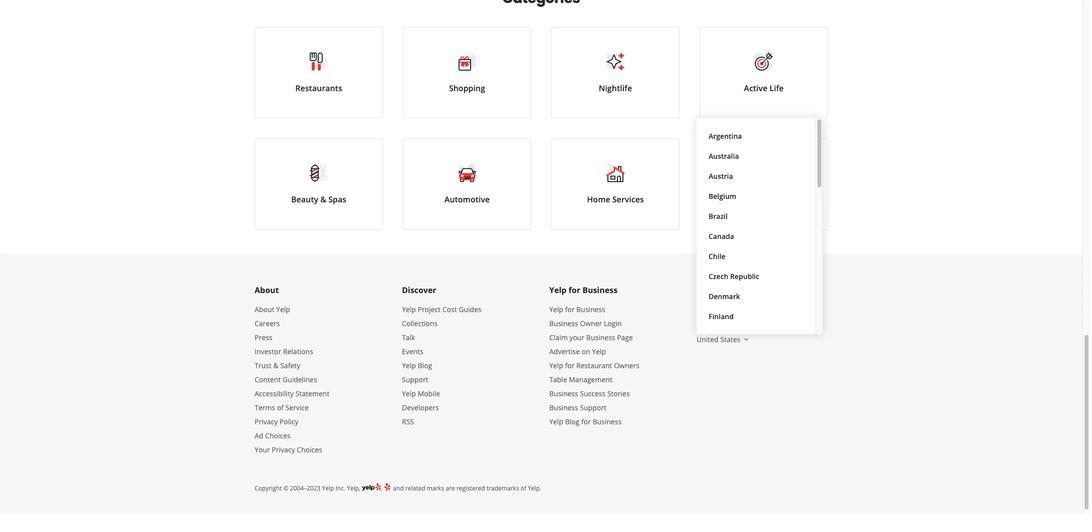 Task type: describe. For each thing, give the bounding box(es) containing it.
guidelines
[[283, 375, 317, 385]]

france button
[[705, 327, 808, 347]]

yelp mobile link
[[402, 389, 440, 399]]

advertise on yelp link
[[550, 347, 606, 356]]

your
[[570, 333, 585, 342]]

home services link
[[552, 139, 680, 230]]

discover
[[402, 285, 437, 296]]

automotive
[[445, 194, 490, 205]]

terms of service link
[[255, 403, 309, 413]]

about for about yelp careers press investor relations trust & safety content guidelines accessibility statement terms of service privacy policy ad choices your privacy choices
[[255, 305, 275, 314]]

business support link
[[550, 403, 607, 413]]

yelp up table
[[550, 361, 564, 370]]

service
[[286, 403, 309, 413]]

of inside about yelp careers press investor relations trust & safety content guidelines accessibility statement terms of service privacy policy ad choices your privacy choices
[[277, 403, 284, 413]]

czech republic button
[[705, 266, 808, 286]]

inc.
[[336, 484, 346, 493]]

yelp down events
[[402, 361, 416, 370]]

on
[[582, 347, 591, 356]]

brazil button
[[705, 206, 808, 226]]

home
[[587, 194, 611, 205]]

shopping link
[[403, 27, 532, 119]]

ad
[[255, 431, 264, 441]]

languages
[[697, 285, 740, 296]]

brazil
[[709, 211, 728, 221]]

for up business owner login link
[[565, 305, 575, 314]]

business down owner
[[587, 333, 616, 342]]

privacy policy link
[[255, 417, 299, 427]]

business down stories
[[593, 417, 622, 427]]

automotive link
[[403, 139, 532, 230]]

0 vertical spatial choices
[[265, 431, 291, 441]]

& inside category navigation section navigation
[[321, 194, 327, 205]]

project
[[418, 305, 441, 314]]

yelp blog for business link
[[550, 417, 622, 427]]

accessibility statement link
[[255, 389, 330, 399]]

united states
[[697, 335, 741, 344]]

1 vertical spatial privacy
[[272, 445, 295, 455]]

about yelp careers press investor relations trust & safety content guidelines accessibility statement terms of service privacy policy ad choices your privacy choices
[[255, 305, 330, 455]]

relations
[[283, 347, 313, 356]]

czech
[[709, 272, 729, 281]]

about yelp link
[[255, 305, 290, 314]]

your privacy choices link
[[255, 445, 322, 455]]

copyright © 2004–2023 yelp inc. yelp,
[[255, 484, 361, 493]]

& inside about yelp careers press investor relations trust & safety content guidelines accessibility statement terms of service privacy policy ad choices your privacy choices
[[273, 361, 279, 370]]

content
[[255, 375, 281, 385]]

beauty
[[291, 194, 319, 205]]

events link
[[402, 347, 424, 356]]

services
[[613, 194, 644, 205]]

rss link
[[402, 417, 414, 427]]

home services
[[587, 194, 644, 205]]

registered
[[457, 484, 485, 493]]

collections
[[402, 319, 438, 328]]

business owner login link
[[550, 319, 622, 328]]

yelp for restaurant owners link
[[550, 361, 640, 370]]

yelp for business business owner login claim your business page advertise on yelp yelp for restaurant owners table management business success stories business support yelp blog for business
[[550, 305, 640, 427]]

owner
[[580, 319, 602, 328]]

canada button
[[705, 226, 808, 246]]

united
[[697, 335, 719, 344]]

nightlife link
[[552, 27, 680, 119]]

business up yelp for business link at the right of page
[[583, 285, 618, 296]]

1 vertical spatial choices
[[297, 445, 322, 455]]

page
[[617, 333, 633, 342]]

1 horizontal spatial of
[[521, 484, 527, 493]]

yelp down business support "link"
[[550, 417, 564, 427]]

stories
[[608, 389, 630, 399]]

accessibility
[[255, 389, 294, 399]]

copyright
[[255, 484, 282, 493]]

canada
[[709, 232, 735, 241]]

restaurants link
[[255, 27, 383, 119]]

and
[[393, 484, 404, 493]]

©
[[284, 484, 289, 493]]

australia
[[709, 151, 740, 161]]

beauty & spas link
[[255, 139, 383, 230]]

statement
[[296, 389, 330, 399]]

republic
[[731, 272, 760, 281]]

careers
[[255, 319, 280, 328]]

united states button
[[697, 335, 751, 344]]

trust
[[255, 361, 272, 370]]

owners
[[614, 361, 640, 370]]

active
[[744, 83, 768, 93]]

safety
[[280, 361, 301, 370]]

category navigation section navigation
[[245, 0, 839, 254]]

spas
[[329, 194, 347, 205]]

for down business support "link"
[[582, 417, 591, 427]]

for down advertise
[[565, 361, 575, 370]]

yelp left inc.
[[322, 484, 334, 493]]

trust & safety link
[[255, 361, 301, 370]]

success
[[580, 389, 606, 399]]

management
[[569, 375, 613, 385]]



Task type: locate. For each thing, give the bounding box(es) containing it.
1 vertical spatial blog
[[565, 417, 580, 427]]

yelp blog link
[[402, 361, 432, 370]]

belgium button
[[705, 186, 808, 206]]

collections link
[[402, 319, 438, 328]]

mobile
[[418, 389, 440, 399]]

austria
[[709, 171, 734, 181]]

your
[[255, 445, 270, 455]]

privacy down ad choices link
[[272, 445, 295, 455]]

marks
[[427, 484, 445, 493]]

talk
[[402, 333, 415, 342]]

blog inside yelp project cost guides collections talk events yelp blog support yelp mobile developers rss
[[418, 361, 432, 370]]

argentina button
[[705, 126, 808, 146]]

support
[[402, 375, 429, 385], [580, 403, 607, 413]]

support inside yelp for business business owner login claim your business page advertise on yelp yelp for restaurant owners table management business success stories business support yelp blog for business
[[580, 403, 607, 413]]

policy
[[280, 417, 299, 427]]

support down "yelp blog" link
[[402, 375, 429, 385]]

login
[[604, 319, 622, 328]]

press
[[255, 333, 273, 342]]

chile button
[[705, 246, 808, 266]]

about for about
[[255, 285, 279, 296]]

investor
[[255, 347, 281, 356]]

france
[[709, 332, 732, 341]]

blog
[[418, 361, 432, 370], [565, 417, 580, 427]]

yelp up yelp for business link at the right of page
[[550, 285, 567, 296]]

choices down privacy policy 'link'
[[265, 431, 291, 441]]

restaurant
[[577, 361, 613, 370]]

support down success
[[580, 403, 607, 413]]

0 vertical spatial about
[[255, 285, 279, 296]]

about up about yelp link
[[255, 285, 279, 296]]

& right trust
[[273, 361, 279, 370]]

business success stories link
[[550, 389, 630, 399]]

blog inside yelp for business business owner login claim your business page advertise on yelp yelp for restaurant owners table management business success stories business support yelp blog for business
[[565, 417, 580, 427]]

are
[[446, 484, 455, 493]]

business up claim
[[550, 319, 579, 328]]

1 horizontal spatial blog
[[565, 417, 580, 427]]

for up yelp for business link at the right of page
[[569, 285, 581, 296]]

guides
[[459, 305, 482, 314]]

rss
[[402, 417, 414, 427]]

yelp up careers
[[276, 305, 290, 314]]

austria button
[[705, 166, 808, 186]]

of
[[277, 403, 284, 413], [521, 484, 527, 493]]

yelp inside about yelp careers press investor relations trust & safety content guidelines accessibility statement terms of service privacy policy ad choices your privacy choices
[[276, 305, 290, 314]]

yelp for business link
[[550, 305, 606, 314]]

business down table
[[550, 389, 579, 399]]

ad choices link
[[255, 431, 291, 441]]

cost
[[443, 305, 457, 314]]

chile
[[709, 252, 726, 261]]

16 chevron down v2 image
[[743, 336, 751, 344]]

yelp project cost guides link
[[402, 305, 482, 314]]

choices
[[265, 431, 291, 441], [297, 445, 322, 455]]

blog down business support "link"
[[565, 417, 580, 427]]

terms
[[255, 403, 275, 413]]

active life link
[[700, 27, 829, 119]]

denmark button
[[705, 286, 808, 307]]

beauty & spas
[[291, 194, 347, 205]]

yelp,
[[347, 484, 361, 493]]

yelp up claim
[[550, 305, 564, 314]]

finland button
[[705, 307, 808, 327]]

yelp project cost guides collections talk events yelp blog support yelp mobile developers rss
[[402, 305, 482, 427]]

support inside yelp project cost guides collections talk events yelp blog support yelp mobile developers rss
[[402, 375, 429, 385]]

2004–2023
[[290, 484, 321, 493]]

states
[[721, 335, 741, 344]]

active life
[[744, 83, 784, 93]]

0 horizontal spatial blog
[[418, 361, 432, 370]]

restaurants
[[296, 83, 342, 93]]

belgium
[[709, 191, 737, 201]]

yelp down support link
[[402, 389, 416, 399]]

0 vertical spatial support
[[402, 375, 429, 385]]

0 horizontal spatial &
[[273, 361, 279, 370]]

investor relations link
[[255, 347, 313, 356]]

czech republic
[[709, 272, 760, 281]]

1 vertical spatial about
[[255, 305, 275, 314]]

,
[[381, 484, 384, 493]]

1 vertical spatial support
[[580, 403, 607, 413]]

0 vertical spatial &
[[321, 194, 327, 205]]

1 horizontal spatial choices
[[297, 445, 322, 455]]

&
[[321, 194, 327, 205], [273, 361, 279, 370]]

life
[[770, 83, 784, 93]]

claim
[[550, 333, 568, 342]]

developers
[[402, 403, 439, 413]]

business
[[583, 285, 618, 296], [577, 305, 606, 314], [550, 319, 579, 328], [587, 333, 616, 342], [550, 389, 579, 399], [550, 403, 579, 413], [593, 417, 622, 427]]

developers link
[[402, 403, 439, 413]]

business up owner
[[577, 305, 606, 314]]

talk link
[[402, 333, 415, 342]]

yelp.
[[528, 484, 542, 493]]

& left spas in the left top of the page
[[321, 194, 327, 205]]

about up careers
[[255, 305, 275, 314]]

denmark
[[709, 292, 741, 301]]

0 horizontal spatial choices
[[265, 431, 291, 441]]

countries
[[697, 319, 736, 330]]

0 horizontal spatial of
[[277, 403, 284, 413]]

privacy down terms
[[255, 417, 278, 427]]

events
[[402, 347, 424, 356]]

1 vertical spatial &
[[273, 361, 279, 370]]

table
[[550, 375, 567, 385]]

1 vertical spatial of
[[521, 484, 527, 493]]

0 vertical spatial blog
[[418, 361, 432, 370]]

2 about from the top
[[255, 305, 275, 314]]

business up yelp blog for business link
[[550, 403, 579, 413]]

australia button
[[705, 146, 808, 166]]

yelp burst image
[[384, 483, 392, 492]]

yelp up collections link
[[402, 305, 416, 314]]

privacy
[[255, 417, 278, 427], [272, 445, 295, 455]]

nightlife
[[599, 83, 633, 93]]

choices down policy
[[297, 445, 322, 455]]

blog up support link
[[418, 361, 432, 370]]

press link
[[255, 333, 273, 342]]

0 horizontal spatial support
[[402, 375, 429, 385]]

yelp for business
[[550, 285, 618, 296]]

yelp right on
[[593, 347, 606, 356]]

of left yelp.
[[521, 484, 527, 493]]

0 vertical spatial of
[[277, 403, 284, 413]]

1 horizontal spatial &
[[321, 194, 327, 205]]

about inside about yelp careers press investor relations trust & safety content guidelines accessibility statement terms of service privacy policy ad choices your privacy choices
[[255, 305, 275, 314]]

1 horizontal spatial support
[[580, 403, 607, 413]]

0 vertical spatial privacy
[[255, 417, 278, 427]]

finland
[[709, 312, 734, 321]]

yelp logo image
[[362, 483, 381, 493]]

1 about from the top
[[255, 285, 279, 296]]

related
[[406, 484, 426, 493]]

claim your business page link
[[550, 333, 633, 342]]

of up privacy policy 'link'
[[277, 403, 284, 413]]



Task type: vqa. For each thing, say whether or not it's contained in the screenshot.
BEAUTY & SPAS link
yes



